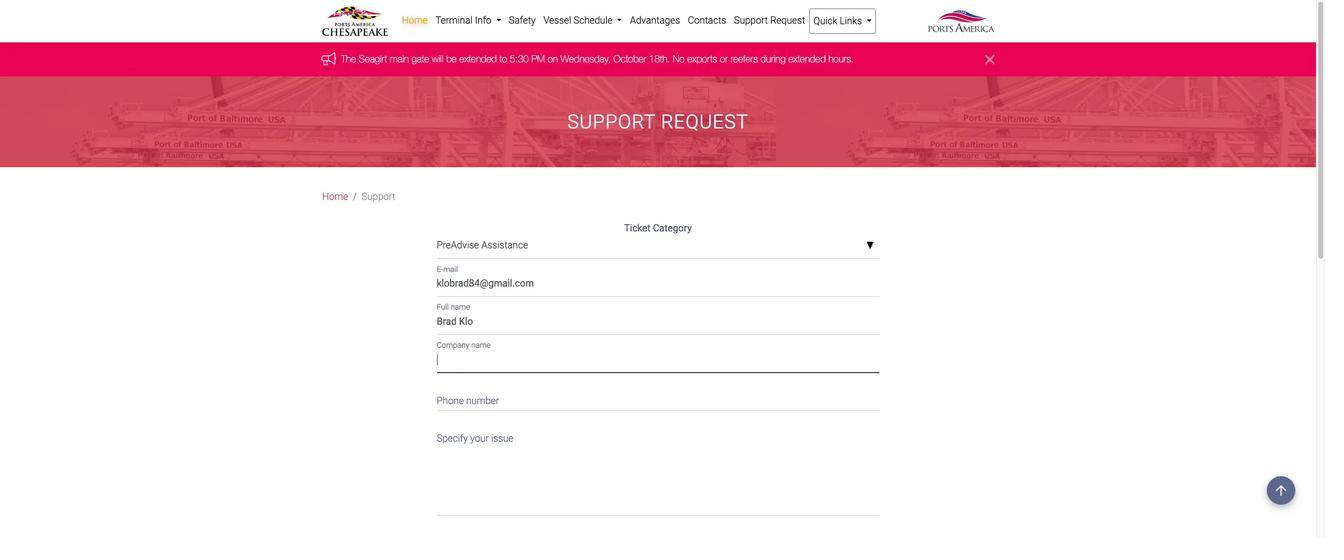 Task type: describe. For each thing, give the bounding box(es) containing it.
links
[[840, 15, 862, 27]]

vessel schedule link
[[540, 8, 626, 33]]

Full name text field
[[437, 312, 880, 335]]

e-mail
[[437, 265, 458, 274]]

preadvise assistance
[[437, 240, 528, 251]]

the seagirt main gate will be extended to 5:30 pm on wednesday, october 18th.  no exports or reefers during extended hours. alert
[[0, 43, 1317, 77]]

category
[[653, 223, 692, 234]]

preadvise
[[437, 240, 479, 251]]

1 vertical spatial support
[[568, 110, 656, 134]]

to
[[500, 54, 507, 65]]

specify your issue
[[437, 433, 514, 445]]

gate
[[412, 54, 429, 65]]

18th.
[[649, 54, 670, 65]]

info
[[475, 15, 492, 26]]

terminal
[[436, 15, 473, 26]]

vessel
[[544, 15, 571, 26]]

number
[[466, 395, 499, 407]]

assistance
[[482, 240, 528, 251]]

Phone number text field
[[437, 388, 880, 411]]

specify
[[437, 433, 468, 445]]

ticket category
[[625, 223, 692, 234]]

full
[[437, 303, 449, 312]]

go to top image
[[1268, 477, 1296, 505]]

schedule
[[574, 15, 613, 26]]

the
[[341, 54, 356, 65]]

name for full name
[[451, 303, 470, 312]]

safety link
[[505, 8, 540, 33]]

advantages
[[630, 15, 680, 26]]

wednesday,
[[561, 54, 611, 65]]

be
[[446, 54, 457, 65]]

mail
[[444, 265, 458, 274]]

full name
[[437, 303, 470, 312]]

seagirt
[[359, 54, 387, 65]]

1 extended from the left
[[460, 54, 497, 65]]

quick links link
[[809, 8, 877, 34]]

safety
[[509, 15, 536, 26]]

2 vertical spatial support
[[362, 191, 396, 203]]

support request link
[[731, 8, 809, 33]]

the seagirt main gate will be extended to 5:30 pm on wednesday, october 18th.  no exports or reefers during extended hours.
[[341, 54, 854, 65]]

quick
[[814, 15, 838, 27]]

1 vertical spatial request
[[661, 110, 749, 134]]

main
[[390, 54, 409, 65]]



Task type: locate. For each thing, give the bounding box(es) containing it.
0 vertical spatial home link
[[398, 8, 432, 33]]

0 vertical spatial home
[[402, 15, 428, 26]]

2 horizontal spatial support
[[734, 15, 768, 26]]

phone
[[437, 395, 464, 407]]

1 vertical spatial support request
[[568, 110, 749, 134]]

bullhorn image
[[322, 52, 341, 65]]

name right full
[[451, 303, 470, 312]]

on
[[548, 54, 558, 65]]

phone number
[[437, 395, 499, 407]]

extended left to
[[460, 54, 497, 65]]

0 vertical spatial name
[[451, 303, 470, 312]]

close image
[[986, 52, 995, 67]]

hours.
[[829, 54, 854, 65]]

during
[[761, 54, 786, 65]]

terminal info link
[[432, 8, 505, 33]]

the seagirt main gate will be extended to 5:30 pm on wednesday, october 18th.  no exports or reefers during extended hours. link
[[341, 54, 854, 65]]

5:30
[[510, 54, 529, 65]]

1 horizontal spatial name
[[472, 341, 491, 350]]

1 horizontal spatial home link
[[398, 8, 432, 33]]

support
[[734, 15, 768, 26], [568, 110, 656, 134], [362, 191, 396, 203]]

1 horizontal spatial extended
[[789, 54, 826, 65]]

terminal info
[[436, 15, 494, 26]]

your
[[470, 433, 489, 445]]

Specify your issue text field
[[437, 426, 880, 516]]

exports
[[688, 54, 718, 65]]

no
[[673, 54, 685, 65]]

or
[[720, 54, 728, 65]]

0 vertical spatial support
[[734, 15, 768, 26]]

ticket
[[625, 223, 651, 234]]

0 horizontal spatial home link
[[322, 190, 348, 205]]

e-
[[437, 265, 444, 274]]

quick links
[[814, 15, 865, 27]]

E-mail email field
[[437, 274, 880, 297]]

1 vertical spatial home
[[322, 191, 348, 203]]

pm
[[532, 54, 545, 65]]

name right company at the left
[[472, 341, 491, 350]]

Company name text field
[[437, 350, 880, 373]]

0 vertical spatial request
[[771, 15, 806, 26]]

october
[[614, 54, 647, 65]]

▼
[[866, 241, 875, 251]]

0 vertical spatial support request
[[734, 15, 806, 26]]

company
[[437, 341, 470, 350]]

0 horizontal spatial extended
[[460, 54, 497, 65]]

company name
[[437, 341, 491, 350]]

0 horizontal spatial name
[[451, 303, 470, 312]]

contacts
[[688, 15, 727, 26]]

home link
[[398, 8, 432, 33], [322, 190, 348, 205]]

support inside support request link
[[734, 15, 768, 26]]

0 horizontal spatial request
[[661, 110, 749, 134]]

request
[[771, 15, 806, 26], [661, 110, 749, 134]]

name for company name
[[472, 341, 491, 350]]

contacts link
[[684, 8, 731, 33]]

reefers
[[731, 54, 758, 65]]

issue
[[491, 433, 514, 445]]

advantages link
[[626, 8, 684, 33]]

extended
[[460, 54, 497, 65], [789, 54, 826, 65]]

1 horizontal spatial home
[[402, 15, 428, 26]]

vessel schedule
[[544, 15, 615, 26]]

will
[[432, 54, 444, 65]]

1 vertical spatial home link
[[322, 190, 348, 205]]

2 extended from the left
[[789, 54, 826, 65]]

1 vertical spatial name
[[472, 341, 491, 350]]

0 horizontal spatial home
[[322, 191, 348, 203]]

1 horizontal spatial request
[[771, 15, 806, 26]]

support request
[[734, 15, 806, 26], [568, 110, 749, 134]]

home
[[402, 15, 428, 26], [322, 191, 348, 203]]

1 horizontal spatial support
[[568, 110, 656, 134]]

extended right during
[[789, 54, 826, 65]]

0 horizontal spatial support
[[362, 191, 396, 203]]

name
[[451, 303, 470, 312], [472, 341, 491, 350]]



Task type: vqa. For each thing, say whether or not it's contained in the screenshot.
the extended
yes



